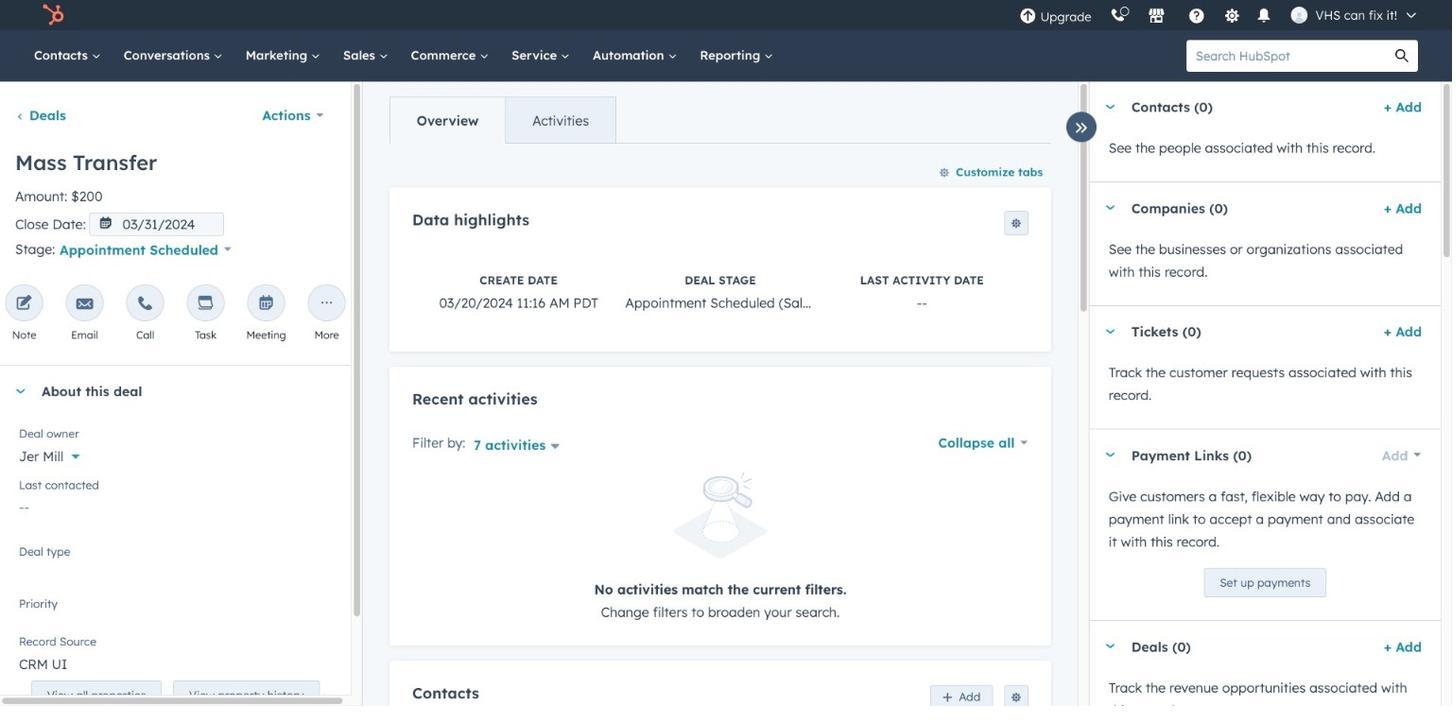 Task type: locate. For each thing, give the bounding box(es) containing it.
jacob simon image
[[1292, 7, 1309, 24]]

caret image
[[1106, 105, 1117, 109], [15, 389, 26, 394], [1106, 453, 1117, 458], [1106, 644, 1117, 649]]

1 vertical spatial caret image
[[1106, 329, 1117, 334]]

navigation
[[390, 96, 617, 143]]

1 caret image from the top
[[1106, 206, 1117, 210]]

-- text field
[[19, 490, 332, 520]]

menu
[[1011, 0, 1430, 30]]

0 vertical spatial caret image
[[1106, 206, 1117, 210]]

alert
[[412, 473, 1029, 624]]

email image
[[76, 296, 93, 313]]

more image
[[318, 296, 335, 313]]

Search HubSpot search field
[[1187, 40, 1387, 72]]

note image
[[16, 296, 33, 313]]

caret image
[[1106, 206, 1117, 210], [1106, 329, 1117, 334]]



Task type: describe. For each thing, give the bounding box(es) containing it.
call image
[[137, 296, 154, 313]]

marketplaces image
[[1149, 9, 1166, 26]]

MM/DD/YYYY text field
[[90, 213, 224, 236]]

task image
[[197, 296, 214, 313]]

2 caret image from the top
[[1106, 329, 1117, 334]]

meeting image
[[258, 296, 275, 313]]



Task type: vqa. For each thing, say whether or not it's contained in the screenshot.
Note image
yes



